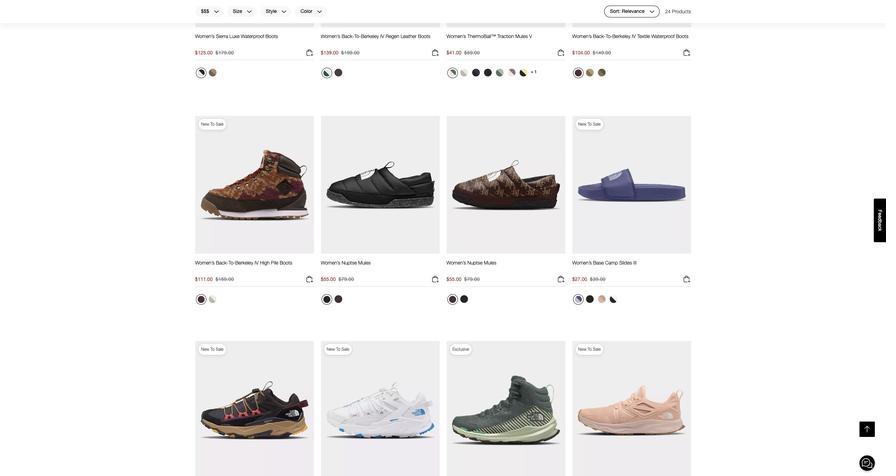 Task type: locate. For each thing, give the bounding box(es) containing it.
women's inside women's back-to-berkeley iv regen leather boots button
[[321, 33, 340, 39]]

TNF Black/TNF White radio
[[584, 294, 596, 305], [322, 295, 332, 305]]

color button
[[295, 6, 328, 17]]

Coal Brown TNF Monogram Print/Coal Brown radio
[[333, 294, 344, 305]]

gardenia white/silver grey image
[[460, 69, 468, 77]]

back to top image
[[863, 425, 872, 434]]

1 horizontal spatial iv
[[381, 33, 385, 39]]

0 horizontal spatial iv
[[255, 260, 259, 266]]

iv inside women's back-to-berkeley iv textile waterproof boots button
[[632, 33, 636, 39]]

new
[[201, 122, 209, 127], [579, 122, 587, 127], [201, 347, 209, 352], [327, 347, 335, 352], [579, 347, 587, 352]]

boots down products
[[676, 33, 689, 39]]

Gardenia White/Silver Grey radio
[[459, 67, 470, 78]]

mules for tnf black/tnf white radio
[[484, 260, 497, 266]]

$55.00 for coal brown tnf monogram print/coal brown radio
[[321, 276, 336, 282]]

women's back-to-berkeley iv high pile boots
[[195, 260, 292, 266]]

waterproof
[[241, 33, 264, 39], [652, 33, 675, 39]]

sale
[[216, 122, 224, 127], [593, 122, 601, 127], [216, 347, 224, 352], [342, 347, 349, 352], [593, 347, 601, 352]]

berkeley left regen
[[361, 33, 379, 39]]

iv inside women's back-to-berkeley iv high pile boots button
[[255, 260, 259, 266]]

traction
[[498, 33, 514, 39]]

women's for women's back-to-berkeley iv textile waterproof boots button
[[573, 33, 592, 39]]

0 horizontal spatial women's vectiv taraval tech shoes image
[[195, 341, 314, 477]]

0 horizontal spatial mules
[[358, 260, 371, 266]]

e up b
[[878, 216, 883, 218]]

2 horizontal spatial back-
[[593, 33, 606, 39]]

2 horizontal spatial iv
[[632, 33, 636, 39]]

0 horizontal spatial nuptse
[[342, 260, 357, 266]]

tnf black/gardenia white image
[[198, 70, 205, 77]]

0 horizontal spatial tnf black/tnf white radio
[[322, 295, 332, 305]]

women's thermoball™ traction mules v button
[[447, 33, 532, 46]]

2 nuptse from the left
[[468, 260, 483, 266]]

coal brown tnf monogram print/coal brown image for coal brown tnf monogram print/coal brown option
[[449, 296, 456, 303]]

1 horizontal spatial women's nuptse mules
[[447, 260, 497, 266]]

to for women's oxeye shoes image
[[588, 347, 592, 352]]

Gardenia White/Silver Grey radio
[[207, 294, 218, 305]]

coal brown tnf monogram print/coal brown image for coal brown tnf monogram print/coal brown radio
[[335, 296, 342, 303]]

tnf black/tnf white image right coal brown tnf monogram print/coal brown option
[[460, 296, 468, 303]]

iv
[[381, 33, 385, 39], [632, 33, 636, 39], [255, 260, 259, 266]]

24
[[666, 8, 671, 14]]

new to sale for women's base camp slides iii image
[[579, 122, 601, 127]]

to- up $149.00
[[606, 33, 613, 39]]

tnf black/tnf white radio right the cave blue/dusty periwinkle radio
[[584, 294, 596, 305]]

new for women's oxeye shoes image
[[579, 347, 587, 352]]

2 horizontal spatial berkeley
[[613, 33, 631, 39]]

sale for women's oxeye shoes image
[[593, 347, 601, 352]]

tnf black/tnf white image inside option
[[586, 296, 594, 303]]

1 horizontal spatial waterproof
[[652, 33, 675, 39]]

Cave Blue/Dusty Periwinkle radio
[[573, 295, 584, 305]]

cave blue/dusty periwinkle image
[[575, 296, 582, 303]]

1 horizontal spatial to-
[[354, 33, 361, 39]]

iv for textile
[[632, 33, 636, 39]]

berkeley left high
[[235, 260, 253, 266]]

1 horizontal spatial coal brown tnf monogram print/coal brown image
[[449, 296, 456, 303]]

1 women's nuptse mules from the left
[[321, 260, 371, 266]]

2 tnf black/tnf white image from the left
[[586, 296, 594, 303]]

almond butter/falcon brown image
[[209, 69, 216, 77]]

women's nuptse mules image
[[321, 116, 440, 254], [447, 116, 566, 254]]

2 horizontal spatial mules
[[516, 33, 528, 39]]

tnf black/tnf white image
[[460, 296, 468, 303], [586, 296, 594, 303]]

back- for $149.00
[[593, 33, 606, 39]]

women's inside women's sierra luxe waterproof boots button
[[195, 33, 215, 39]]

sale for second women's vectiv taraval tech shoes image from the right
[[216, 347, 224, 352]]

women's inside women's thermoball™ traction mules v button
[[447, 33, 466, 39]]

2 $55.00 from the left
[[447, 276, 462, 282]]

women's thermoball™ traction mules v
[[447, 33, 532, 39]]

to-
[[354, 33, 361, 39], [606, 33, 613, 39], [229, 260, 235, 266]]

back- inside women's back-to-berkeley iv textile waterproof boots button
[[593, 33, 606, 39]]

Boysenberry Mountain Geo Print/Demitasse Brown radio
[[196, 295, 206, 305]]

0 horizontal spatial back-
[[216, 260, 229, 266]]

0 horizontal spatial women's nuptse mules button
[[321, 260, 371, 273]]

1 horizontal spatial $79.00
[[465, 276, 480, 282]]

to- up $199.00
[[354, 33, 361, 39]]

boots
[[266, 33, 278, 39], [418, 33, 431, 39], [676, 33, 689, 39], [280, 260, 292, 266]]

0 horizontal spatial tnf black/tnf white image
[[460, 296, 468, 303]]

berkeley
[[361, 33, 379, 39], [613, 33, 631, 39], [235, 260, 253, 266]]

boots down style
[[266, 33, 278, 39]]

to
[[211, 122, 215, 127], [588, 122, 592, 127], [211, 347, 215, 352], [336, 347, 341, 352], [588, 347, 592, 352]]

women's oxeye shoes image
[[573, 341, 691, 477]]

leather
[[401, 33, 417, 39]]

2 e from the top
[[878, 216, 883, 218]]

coal brown tnf monogram print/coal brown image
[[335, 296, 342, 303], [449, 296, 456, 303]]

coal brown tnf monogram print/coal brown image right tnf black/tnf white icon
[[335, 296, 342, 303]]

$39.00
[[590, 276, 606, 282]]

TNF White/TNF Black radio
[[608, 294, 619, 305]]

2 $79.00 from the left
[[465, 276, 480, 282]]

$55.00 for tnf black/tnf white radio
[[447, 276, 462, 282]]

e
[[878, 213, 883, 216], [878, 216, 883, 218]]

1 horizontal spatial $55.00
[[447, 276, 462, 282]]

women's inside women's base camp slides iii button
[[573, 260, 592, 266]]

berkeley inside button
[[361, 33, 379, 39]]

$79.00 up tnf black/tnf white radio
[[465, 276, 480, 282]]

new for women's base camp slides iii image
[[579, 122, 587, 127]]

mules for coal brown tnf monogram print/coal brown radio
[[358, 260, 371, 266]]

nuptse for women's nuptse mules image related to tnf black/tnf white radio
[[468, 260, 483, 266]]

e up d
[[878, 213, 883, 216]]

1 horizontal spatial berkeley
[[361, 33, 379, 39]]

$79.00
[[339, 276, 354, 282], [465, 276, 480, 282]]

iv inside women's back-to-berkeley iv regen leather boots button
[[381, 33, 385, 39]]

women's thermoball™ traction mules v image
[[447, 0, 566, 28]]

women's nuptse mules button for women's nuptse mules image related to tnf black/tnf white radio
[[447, 260, 497, 273]]

gardenia white/forest fern image
[[323, 70, 330, 77]]

Boysenberry/Coal Brown radio
[[573, 68, 584, 78]]

style
[[266, 8, 277, 14]]

tnf black/tnf white radio left coal brown tnf monogram print/coal brown radio
[[322, 295, 332, 305]]

f e e d b a c k
[[878, 210, 883, 231]]

women's nuptse mules image for tnf black/tnf white radio
[[447, 116, 566, 254]]

Misty Sage/Dark Sage radio
[[494, 67, 505, 78]]

1 horizontal spatial women's nuptse mules button
[[447, 260, 497, 273]]

1 horizontal spatial women's vectiv taraval tech shoes image
[[321, 341, 440, 477]]

women's for women's back-to-berkeley iv high pile boots button
[[195, 260, 215, 266]]

women's nuptse mules for coal brown tnf monogram print/coal brown radio
[[321, 260, 371, 266]]

$79.00 up coal brown tnf monogram print/coal brown radio
[[339, 276, 354, 282]]

back-
[[342, 33, 354, 39], [593, 33, 606, 39], [216, 260, 229, 266]]

1 tnf black/tnf white image from the left
[[460, 296, 468, 303]]

TNF Black/TNF Black radio
[[482, 67, 494, 78]]

to- up $159.00
[[229, 260, 235, 266]]

women's nuptse mules for tnf black/tnf white radio
[[447, 260, 497, 266]]

iv left regen
[[381, 33, 385, 39]]

coal brown tnf monogram print/coal brown image inside coal brown tnf monogram print/coal brown radio
[[335, 296, 342, 303]]

nuptse
[[342, 260, 357, 266], [468, 260, 483, 266]]

tnf black/tnf white image inside radio
[[460, 296, 468, 303]]

women's nuptse mules button up coal brown tnf monogram print/coal brown radio
[[321, 260, 371, 273]]

back- up $199.00
[[342, 33, 354, 39]]

1 $55.00 from the left
[[321, 276, 336, 282]]

0 horizontal spatial women's nuptse mules
[[321, 260, 371, 266]]

boots right leather
[[418, 33, 431, 39]]

0 horizontal spatial coal brown tnf monogram print/coal brown image
[[335, 296, 342, 303]]

size button
[[227, 6, 257, 17]]

1 horizontal spatial women's nuptse mules image
[[447, 116, 566, 254]]

1 women's nuptse mules button from the left
[[321, 260, 371, 273]]

1 horizontal spatial mules
[[484, 260, 497, 266]]

$55.00 up coal brown tnf monogram print/coal brown option
[[447, 276, 462, 282]]

back- up $159.00
[[216, 260, 229, 266]]

0 horizontal spatial women's nuptse mules image
[[321, 116, 440, 254]]

$$$ button
[[195, 6, 224, 17]]

mules
[[516, 33, 528, 39], [358, 260, 371, 266], [484, 260, 497, 266]]

iv left textile
[[632, 33, 636, 39]]

women's inside women's back-to-berkeley iv textile waterproof boots button
[[573, 33, 592, 39]]

0 horizontal spatial berkeley
[[235, 260, 253, 266]]

women's nuptse mules image for coal brown tnf monogram print/coal brown radio
[[321, 116, 440, 254]]

women's back-to-berkeley iv textile waterproof boots
[[573, 33, 689, 39]]

$199.00
[[341, 50, 360, 56]]

2 women's nuptse mules from the left
[[447, 260, 497, 266]]

boots for women's back-to-berkeley iv regen leather boots
[[418, 33, 431, 39]]

+
[[531, 70, 534, 74]]

2 women's nuptse mules button from the left
[[447, 260, 497, 273]]

1 women's nuptse mules image from the left
[[321, 116, 440, 254]]

women's vectiv taraval tech shoes image
[[195, 341, 314, 477], [321, 341, 440, 477]]

women's
[[195, 33, 215, 39], [321, 33, 340, 39], [447, 33, 466, 39], [573, 33, 592, 39], [195, 260, 215, 266], [321, 260, 340, 266], [447, 260, 466, 266], [573, 260, 592, 266]]

back- inside women's back-to-berkeley iv high pile boots button
[[216, 260, 229, 266]]

women's back-to-berkeley iv high pile boots button
[[195, 260, 292, 273]]

women's inside women's back-to-berkeley iv high pile boots button
[[195, 260, 215, 266]]

women's vectiv fastpack mid futurelight™ boots image
[[447, 341, 566, 477]]

Khaki Stone/Utility Brown radio
[[584, 67, 596, 78]]

2 women's nuptse mules image from the left
[[447, 116, 566, 254]]

a
[[878, 224, 883, 226]]

coffee brown - vintage khaki image
[[335, 69, 342, 77]]

2 horizontal spatial to-
[[606, 33, 613, 39]]

sale for women's back-to-berkeley iv high pile boots image
[[216, 122, 224, 127]]

24 products status
[[666, 6, 691, 17]]

0 horizontal spatial $79.00
[[339, 276, 354, 282]]

1 horizontal spatial tnf black/tnf white image
[[586, 296, 594, 303]]

boots inside women's back-to-berkeley iv high pile boots button
[[280, 260, 292, 266]]

sierra
[[216, 33, 228, 39]]

0 horizontal spatial $55.00
[[321, 276, 336, 282]]

boots right pile
[[280, 260, 292, 266]]

women's back-to-berkeley iv regen leather boots
[[321, 33, 431, 39]]

to- inside button
[[354, 33, 361, 39]]

$27.00
[[573, 276, 588, 282]]

1 horizontal spatial back-
[[342, 33, 354, 39]]

tnf black/tnf white image for $79.00
[[460, 296, 468, 303]]

phantom grey heather print/tnf black image
[[472, 69, 480, 77]]

$choose color$ option group
[[195, 67, 219, 81], [321, 67, 345, 81], [447, 67, 530, 81], [573, 67, 608, 81], [195, 294, 219, 308], [321, 294, 345, 308], [447, 294, 471, 308], [573, 294, 620, 308]]

women's nuptse mules
[[321, 260, 371, 266], [447, 260, 497, 266]]

1 $79.00 from the left
[[339, 276, 354, 282]]

women's back-to-berkeley iv textile waterproof boots button
[[573, 33, 689, 46]]

waterproof right luxe
[[241, 33, 264, 39]]

women's nuptse mules button
[[321, 260, 371, 273], [447, 260, 497, 273]]

0 horizontal spatial to-
[[229, 260, 235, 266]]

sale for women's base camp slides iii image
[[593, 122, 601, 127]]

women's back-to-berkeley iv regen leather boots image
[[321, 0, 440, 28]]

back- up $149.00
[[593, 33, 606, 39]]

coal brown tnf monogram print/coal brown image left tnf black/tnf white radio
[[449, 296, 456, 303]]

+ 1 button
[[530, 67, 538, 77]]

sort: relevance button
[[604, 6, 660, 17]]

women's nuptse mules button up tnf black/tnf white radio
[[447, 260, 497, 273]]

boots inside women's back-to-berkeley iv regen leather boots button
[[418, 33, 431, 39]]

1 waterproof from the left
[[241, 33, 264, 39]]

Almond Butter/Falcon Brown radio
[[207, 67, 218, 78]]

tnf black/tnf white image
[[323, 296, 330, 303]]

$79.00 for tnf black/tnf white radio
[[465, 276, 480, 282]]

tnf black/tnf white image right the cave blue/dusty periwinkle radio
[[586, 296, 594, 303]]

back- inside women's back-to-berkeley iv regen leather boots button
[[342, 33, 354, 39]]

waterproof right textile
[[652, 33, 675, 39]]

women's base camp slides iii
[[573, 260, 637, 266]]

1 nuptse from the left
[[342, 260, 357, 266]]

berkeley for high
[[235, 260, 253, 266]]

$79.00 for coal brown tnf monogram print/coal brown radio
[[339, 276, 354, 282]]

d
[[878, 218, 883, 221]]

$104.00
[[573, 50, 590, 56]]

coal brown tnf monogram print/coal brown image inside coal brown tnf monogram print/coal brown option
[[449, 296, 456, 303]]

0 horizontal spatial waterproof
[[241, 33, 264, 39]]

$55.00
[[321, 276, 336, 282], [447, 276, 462, 282]]

cafe creme/evening sand pink image
[[598, 296, 606, 303]]

sort:
[[610, 8, 621, 14]]

boots inside women's back-to-berkeley iv textile waterproof boots button
[[676, 33, 689, 39]]

women's back-to-berkeley iv textile waterproof boots image
[[573, 0, 691, 28]]

$139.00
[[321, 50, 339, 56]]

iv left high
[[255, 260, 259, 266]]

relevance
[[622, 8, 645, 14]]

berkeley left textile
[[613, 33, 631, 39]]

new to sale
[[201, 122, 224, 127], [579, 122, 601, 127], [201, 347, 224, 352], [327, 347, 349, 352], [579, 347, 601, 352]]

1 horizontal spatial nuptse
[[468, 260, 483, 266]]

$55.00 up tnf black/tnf white icon
[[321, 276, 336, 282]]



Task type: describe. For each thing, give the bounding box(es) containing it.
Dark Sage Next Gen Logo Print/Gardenia White radio
[[447, 68, 458, 78]]

women's for women's sierra luxe waterproof boots button
[[195, 33, 215, 39]]

mules inside button
[[516, 33, 528, 39]]

iii
[[634, 260, 637, 266]]

c
[[878, 226, 883, 229]]

berkeley for textile
[[613, 33, 631, 39]]

Fawn Grey/Gardenia White radio
[[506, 67, 517, 78]]

f e e d b a c k button
[[874, 199, 887, 242]]

women's sierra luxe waterproof boots
[[195, 33, 278, 39]]

to for women's back-to-berkeley iv high pile boots image
[[211, 122, 215, 127]]

k
[[878, 229, 883, 231]]

berkeley for regen
[[361, 33, 379, 39]]

dark sage next gen logo print/gardenia white image
[[449, 70, 456, 77]]

thermoball™
[[468, 33, 496, 39]]

pile
[[271, 260, 279, 266]]

textile
[[637, 33, 650, 39]]

gardenia white/silver grey image
[[209, 296, 216, 303]]

Coffee Brown - Vintage Khaki radio
[[333, 67, 344, 78]]

to- for $149.00
[[606, 33, 613, 39]]

Sun Sprite/TNF Black radio
[[518, 67, 529, 78]]

to- for $159.00
[[229, 260, 235, 266]]

$$$
[[201, 8, 209, 14]]

1 e from the top
[[878, 213, 883, 216]]

high
[[260, 260, 270, 266]]

luxe
[[230, 33, 240, 39]]

24 products
[[666, 8, 691, 14]]

2 women's vectiv taraval tech shoes image from the left
[[321, 341, 440, 477]]

women's for women's back-to-berkeley iv regen leather boots button
[[321, 33, 340, 39]]

women's base camp slides iii image
[[573, 116, 691, 254]]

color
[[301, 8, 313, 14]]

women's base camp slides iii button
[[573, 260, 637, 273]]

$111.00
[[195, 276, 213, 282]]

new to sale for women's back-to-berkeley iv high pile boots image
[[201, 122, 224, 127]]

Thyme/Utility Brown radio
[[596, 67, 608, 78]]

products
[[672, 8, 691, 14]]

v
[[529, 33, 532, 39]]

regen
[[386, 33, 400, 39]]

women's back-to-berkeley iv regen leather boots button
[[321, 33, 431, 46]]

women's nuptse mules button for coal brown tnf monogram print/coal brown radio women's nuptse mules image
[[321, 260, 371, 273]]

Gardenia White/Forest Fern radio
[[322, 68, 332, 78]]

sun sprite/tnf black image
[[520, 69, 528, 77]]

TNF Black/Gardenia White radio
[[196, 68, 206, 78]]

exclusive
[[453, 347, 469, 352]]

+ 1
[[531, 70, 537, 74]]

style button
[[260, 6, 292, 17]]

new to sale for women's oxeye shoes image
[[579, 347, 601, 352]]

iv for high
[[255, 260, 259, 266]]

$125.00
[[195, 50, 213, 56]]

f
[[878, 210, 883, 213]]

1 women's vectiv taraval tech shoes image from the left
[[195, 341, 314, 477]]

TNF Black/TNF White radio
[[459, 294, 470, 305]]

boots for women's back-to-berkeley iv textile waterproof boots
[[676, 33, 689, 39]]

women's sierra luxe waterproof boots button
[[195, 33, 278, 46]]

slides
[[620, 260, 632, 266]]

$179.00
[[216, 50, 234, 56]]

women's for women's base camp slides iii button
[[573, 260, 592, 266]]

base
[[593, 260, 604, 266]]

$159.00
[[216, 276, 234, 282]]

size
[[233, 8, 242, 14]]

boots inside women's sierra luxe waterproof boots button
[[266, 33, 278, 39]]

tnf white/tnf black image
[[610, 296, 618, 303]]

fawn grey/gardenia white image
[[508, 69, 516, 77]]

iv for regen
[[381, 33, 385, 39]]

camp
[[605, 260, 618, 266]]

khaki stone/utility brown image
[[586, 69, 594, 77]]

misty sage/dark sage image
[[496, 69, 504, 77]]

$41.00
[[447, 50, 462, 56]]

to- for $199.00
[[354, 33, 361, 39]]

tnf black/tnf black image
[[484, 69, 492, 77]]

women's back-to-berkeley iv high pile boots image
[[195, 116, 314, 254]]

nuptse for coal brown tnf monogram print/coal brown radio women's nuptse mules image
[[342, 260, 357, 266]]

$149.00
[[593, 50, 611, 56]]

2 waterproof from the left
[[652, 33, 675, 39]]

boysenberry mountain geo print/demitasse brown image
[[198, 296, 205, 303]]

Cafe Creme/Evening Sand Pink radio
[[596, 294, 608, 305]]

women's for women's thermoball™ traction mules v button
[[447, 33, 466, 39]]

Coal Brown TNF Monogram Print/Coal Brown radio
[[447, 295, 458, 305]]

women's sierra luxe waterproof boots image
[[195, 0, 314, 28]]

tnf black/tnf white image for $39.00
[[586, 296, 594, 303]]

sort: relevance
[[610, 8, 645, 14]]

back- for $159.00
[[216, 260, 229, 266]]

sale for 2nd women's vectiv taraval tech shoes image from left
[[342, 347, 349, 352]]

to for women's base camp slides iii image
[[588, 122, 592, 127]]

b
[[878, 221, 883, 224]]

1 horizontal spatial tnf black/tnf white radio
[[584, 294, 596, 305]]

boots for women's back-to-berkeley iv high pile boots
[[280, 260, 292, 266]]

$59.00
[[465, 50, 480, 56]]

boysenberry/coal brown image
[[575, 70, 582, 77]]

back- for $199.00
[[342, 33, 354, 39]]

thyme/utility brown image
[[598, 69, 606, 77]]

1
[[535, 70, 537, 74]]

new for women's back-to-berkeley iv high pile boots image
[[201, 122, 209, 127]]

Phantom Grey Heather Print/TNF Black radio
[[471, 67, 482, 78]]



Task type: vqa. For each thing, say whether or not it's contained in the screenshot.
Women's Sierra Luxe Waterproof Boots image
yes



